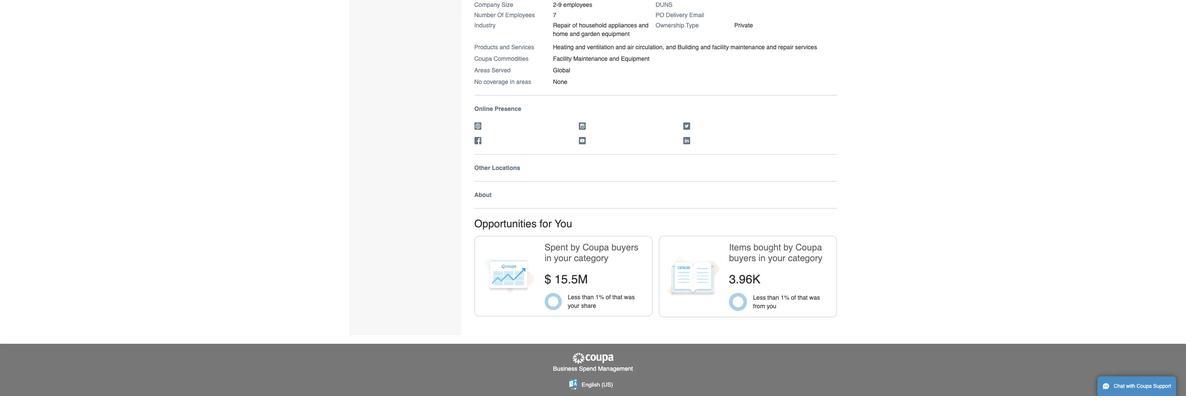 Task type: describe. For each thing, give the bounding box(es) containing it.
about
[[475, 191, 492, 198]]

bought
[[754, 242, 782, 253]]

spent
[[545, 242, 568, 253]]

number of employees
[[475, 11, 535, 18]]

that for $ 15.5m
[[613, 294, 623, 301]]

and left 'air'
[[616, 44, 626, 50]]

1% for 3.96k
[[781, 294, 790, 301]]

commodities
[[494, 55, 529, 62]]

less than 1% for 3.96k
[[754, 294, 790, 301]]

no
[[475, 78, 482, 85]]

presence
[[495, 105, 522, 112]]

than for $ 15.5m
[[582, 294, 594, 301]]

maintenance
[[731, 44, 765, 50]]

facility
[[713, 44, 729, 50]]

of
[[498, 11, 504, 18]]

of that was from you
[[754, 294, 821, 310]]

coupa supplier portal image
[[572, 352, 615, 365]]

and left facility
[[701, 44, 711, 50]]

than for 3.96k
[[768, 294, 780, 301]]

(us)
[[602, 382, 613, 388]]

and up maintenance
[[576, 44, 586, 50]]

duns po delivery email
[[656, 1, 705, 18]]

items
[[730, 242, 752, 253]]

home
[[553, 30, 568, 37]]

business
[[553, 365, 578, 372]]

number
[[475, 11, 496, 18]]

of that was your share
[[568, 294, 635, 309]]

share
[[581, 302, 596, 309]]

repair of household appliances and home and garden equipment
[[553, 22, 649, 37]]

coupa inside 'items bought by coupa buyers in your category'
[[796, 242, 823, 253]]

maintenance
[[574, 55, 608, 62]]

your inside spent by coupa buyers in your category
[[554, 253, 572, 263]]

garden
[[582, 30, 600, 37]]

repair
[[779, 44, 794, 50]]

company size
[[475, 1, 514, 8]]

coupa inside spent by coupa buyers in your category
[[583, 242, 609, 253]]

was for $ 15.5m
[[624, 294, 635, 301]]

and down ventilation
[[610, 55, 620, 62]]

other locations
[[475, 164, 521, 171]]

air
[[628, 44, 634, 50]]

with
[[1127, 383, 1136, 389]]

english (us)
[[582, 382, 613, 388]]

equipment
[[621, 55, 650, 62]]

business spend management
[[553, 365, 633, 372]]

your inside of that was your share
[[568, 302, 580, 309]]

facility
[[553, 55, 572, 62]]

2-
[[553, 1, 559, 8]]

by inside spent by coupa buyers in your category
[[571, 242, 580, 253]]

facility maintenance and equipment
[[553, 55, 650, 62]]

and up the coupa commodities
[[500, 44, 510, 50]]

from
[[754, 303, 766, 310]]

chat with coupa support
[[1115, 383, 1172, 389]]

ownership
[[656, 22, 685, 29]]

you
[[767, 303, 777, 310]]

private
[[735, 22, 753, 29]]

duns
[[656, 1, 673, 8]]

global
[[553, 67, 571, 73]]

delivery
[[666, 11, 688, 18]]

building
[[678, 44, 699, 50]]

products and services
[[475, 44, 535, 50]]

services
[[512, 44, 535, 50]]

category inside 'items bought by coupa buyers in your category'
[[789, 253, 823, 263]]

coupa up areas
[[475, 55, 492, 62]]

of for $ 15.5m
[[606, 294, 611, 301]]

for
[[540, 217, 552, 230]]

less for $ 15.5m
[[568, 294, 581, 301]]

0 horizontal spatial in
[[510, 78, 515, 85]]

industry
[[475, 22, 496, 29]]

po
[[656, 11, 665, 18]]



Task type: vqa. For each thing, say whether or not it's contained in the screenshot.
Service/Time Sheets
no



Task type: locate. For each thing, give the bounding box(es) containing it.
1 horizontal spatial than
[[768, 294, 780, 301]]

in down 'spent'
[[545, 253, 552, 263]]

1 horizontal spatial buyers
[[730, 253, 757, 263]]

less
[[568, 294, 581, 301], [754, 294, 766, 301]]

1 horizontal spatial category
[[789, 253, 823, 263]]

employees
[[506, 11, 535, 18]]

spend
[[579, 365, 597, 372]]

less up from
[[754, 294, 766, 301]]

and left the building
[[666, 44, 676, 50]]

2 horizontal spatial in
[[759, 253, 766, 263]]

0 horizontal spatial category
[[574, 253, 609, 263]]

1 category from the left
[[574, 253, 609, 263]]

heating
[[553, 44, 574, 50]]

in inside spent by coupa buyers in your category
[[545, 253, 552, 263]]

items bought by coupa buyers in your category
[[730, 242, 823, 263]]

served
[[492, 67, 511, 73]]

household
[[579, 22, 607, 29]]

2-9 employees
[[553, 1, 593, 8]]

than up you
[[768, 294, 780, 301]]

you
[[555, 217, 573, 230]]

coupa inside chat with coupa support button
[[1137, 383, 1153, 389]]

your inside 'items bought by coupa buyers in your category'
[[769, 253, 786, 263]]

company
[[475, 1, 500, 8]]

1 horizontal spatial less
[[754, 294, 766, 301]]

less than 1% for $ 15.5m
[[568, 294, 605, 301]]

was inside of that was from you
[[810, 294, 821, 301]]

none
[[553, 78, 568, 85]]

less down the '15.5m'
[[568, 294, 581, 301]]

2 by from the left
[[784, 242, 794, 253]]

was for 3.96k
[[810, 294, 821, 301]]

other
[[475, 164, 491, 171]]

of for 3.96k
[[792, 294, 797, 301]]

heating and ventilation and air circulation, and building and facility maintenance and repair services
[[553, 44, 818, 50]]

your down 'spent'
[[554, 253, 572, 263]]

of
[[573, 22, 578, 29], [606, 294, 611, 301], [792, 294, 797, 301]]

0 horizontal spatial than
[[582, 294, 594, 301]]

0 horizontal spatial was
[[624, 294, 635, 301]]

your down bought
[[769, 253, 786, 263]]

management
[[598, 365, 633, 372]]

0 horizontal spatial buyers
[[612, 242, 639, 253]]

$
[[545, 272, 552, 286]]

by right 'spent'
[[571, 242, 580, 253]]

7
[[553, 11, 557, 18]]

of inside "repair of household appliances and home and garden equipment"
[[573, 22, 578, 29]]

repair
[[553, 22, 571, 29]]

coverage
[[484, 78, 509, 85]]

that inside of that was your share
[[613, 294, 623, 301]]

0 horizontal spatial by
[[571, 242, 580, 253]]

15.5m
[[555, 272, 588, 286]]

by
[[571, 242, 580, 253], [784, 242, 794, 253]]

0 horizontal spatial less
[[568, 294, 581, 301]]

less than 1% up you
[[754, 294, 790, 301]]

ownership type
[[656, 22, 699, 29]]

0 vertical spatial buyers
[[612, 242, 639, 253]]

coupa right 'with' on the right bottom of the page
[[1137, 383, 1153, 389]]

that inside of that was from you
[[798, 294, 808, 301]]

coupa right 'spent'
[[583, 242, 609, 253]]

areas
[[475, 67, 490, 73]]

buyers inside 'items bought by coupa buyers in your category'
[[730, 253, 757, 263]]

and right home in the top left of the page
[[570, 30, 580, 37]]

employees
[[564, 1, 593, 8]]

support
[[1154, 383, 1172, 389]]

online
[[475, 105, 493, 112]]

0 horizontal spatial that
[[613, 294, 623, 301]]

in
[[510, 78, 515, 85], [545, 253, 552, 263], [759, 253, 766, 263]]

2 horizontal spatial of
[[792, 294, 797, 301]]

english
[[582, 382, 600, 388]]

size
[[502, 1, 514, 8]]

category inside spent by coupa buyers in your category
[[574, 253, 609, 263]]

1 by from the left
[[571, 242, 580, 253]]

locations
[[492, 164, 521, 171]]

circulation,
[[636, 44, 665, 50]]

1 horizontal spatial by
[[784, 242, 794, 253]]

online presence
[[475, 105, 522, 112]]

appliances
[[609, 22, 637, 29]]

was inside of that was your share
[[624, 294, 635, 301]]

email
[[690, 11, 705, 18]]

less for 3.96k
[[754, 294, 766, 301]]

areas
[[517, 78, 532, 85]]

in inside 'items bought by coupa buyers in your category'
[[759, 253, 766, 263]]

1% for $ 15.5m
[[596, 294, 605, 301]]

equipment
[[602, 30, 630, 37]]

$ 15.5m
[[545, 272, 588, 286]]

areas served
[[475, 67, 511, 73]]

2 category from the left
[[789, 253, 823, 263]]

coupa right bought
[[796, 242, 823, 253]]

opportunities
[[475, 217, 537, 230]]

buyers inside spent by coupa buyers in your category
[[612, 242, 639, 253]]

category
[[574, 253, 609, 263], [789, 253, 823, 263]]

9
[[559, 1, 562, 8]]

by inside 'items bought by coupa buyers in your category'
[[784, 242, 794, 253]]

0 horizontal spatial of
[[573, 22, 578, 29]]

that
[[613, 294, 623, 301], [798, 294, 808, 301]]

coupa commodities
[[475, 55, 529, 62]]

0 horizontal spatial less than 1%
[[568, 294, 605, 301]]

and left repair at the top right of page
[[767, 44, 777, 50]]

0 horizontal spatial 1%
[[596, 294, 605, 301]]

of inside of that was from you
[[792, 294, 797, 301]]

less than 1% up share at the bottom of page
[[568, 294, 605, 301]]

spent by coupa buyers in your category
[[545, 242, 639, 263]]

your left share at the bottom of page
[[568, 302, 580, 309]]

chat with coupa support button
[[1098, 376, 1177, 396]]

ventilation
[[587, 44, 614, 50]]

chat
[[1115, 383, 1125, 389]]

1 horizontal spatial of
[[606, 294, 611, 301]]

and
[[639, 22, 649, 29], [570, 30, 580, 37], [500, 44, 510, 50], [576, 44, 586, 50], [616, 44, 626, 50], [666, 44, 676, 50], [701, 44, 711, 50], [767, 44, 777, 50], [610, 55, 620, 62]]

products
[[475, 44, 498, 50]]

1 vertical spatial buyers
[[730, 253, 757, 263]]

1 horizontal spatial that
[[798, 294, 808, 301]]

opportunities for you
[[475, 217, 573, 230]]

buyers
[[612, 242, 639, 253], [730, 253, 757, 263]]

3.96k
[[730, 272, 761, 286]]

in left areas in the left of the page
[[510, 78, 515, 85]]

that for 3.96k
[[798, 294, 808, 301]]

than up share at the bottom of page
[[582, 294, 594, 301]]

1 horizontal spatial less than 1%
[[754, 294, 790, 301]]

and right appliances
[[639, 22, 649, 29]]

1 horizontal spatial was
[[810, 294, 821, 301]]

in down bought
[[759, 253, 766, 263]]

coupa
[[475, 55, 492, 62], [583, 242, 609, 253], [796, 242, 823, 253], [1137, 383, 1153, 389]]

was
[[624, 294, 635, 301], [810, 294, 821, 301]]

1 horizontal spatial 1%
[[781, 294, 790, 301]]

services
[[796, 44, 818, 50]]

type
[[686, 22, 699, 29]]

less than 1%
[[568, 294, 605, 301], [754, 294, 790, 301]]

no coverage in areas
[[475, 78, 532, 85]]

than
[[582, 294, 594, 301], [768, 294, 780, 301]]

of inside of that was your share
[[606, 294, 611, 301]]

1 horizontal spatial in
[[545, 253, 552, 263]]

by right bought
[[784, 242, 794, 253]]



